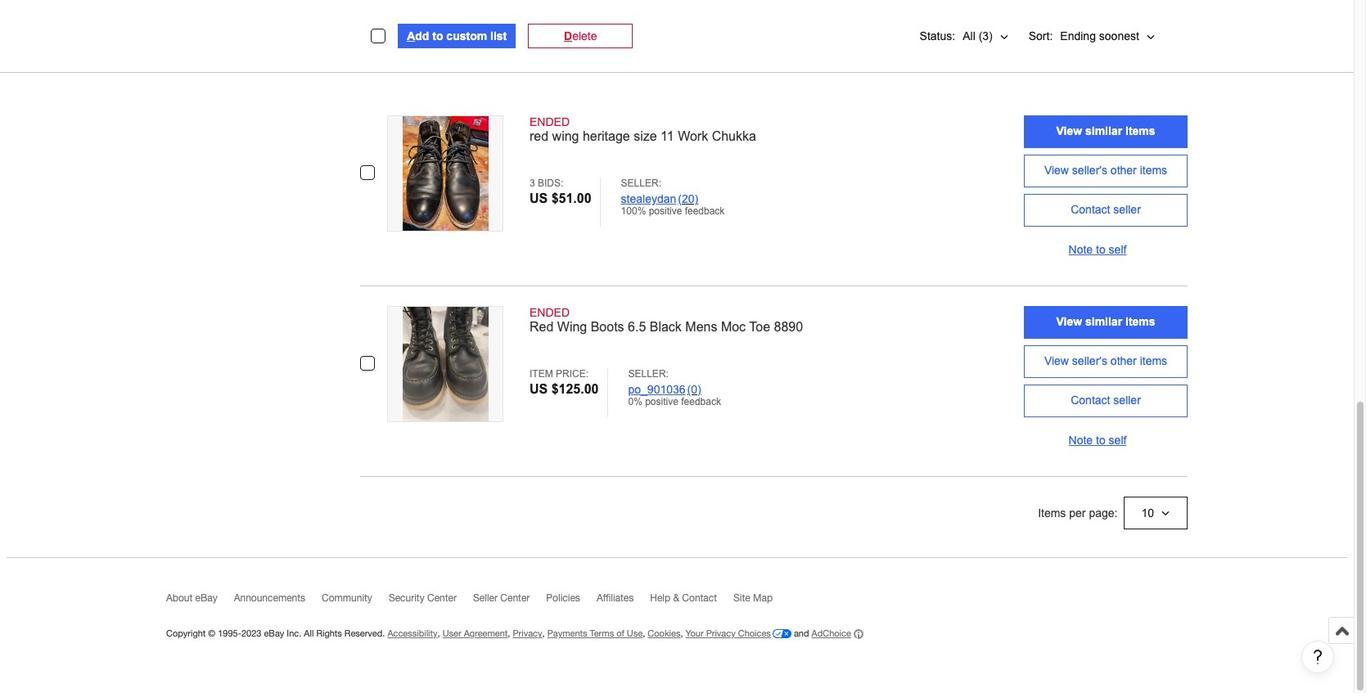 Task type: vqa. For each thing, say whether or not it's contained in the screenshot.
Site Map link
yes



Task type: describe. For each thing, give the bounding box(es) containing it.
red
[[530, 130, 549, 144]]

center for security center
[[427, 593, 457, 605]]

view similar items for red wing boots 6.5 black mens moc toe 8890
[[1057, 315, 1156, 328]]

rights
[[316, 629, 342, 639]]

terms
[[590, 629, 614, 639]]

items per page:
[[1039, 507, 1118, 520]]

boots
[[591, 320, 625, 334]]

with inside text field
[[1207, 40, 1227, 53]]

$51.00
[[552, 192, 592, 206]]

per
[[1070, 507, 1086, 520]]

1995-
[[218, 629, 242, 639]]

note to self button for red wing boots 6.5 black mens moc toe 8890
[[1024, 424, 1188, 457]]

2 , from the left
[[508, 629, 511, 639]]

your privacy choices link
[[686, 629, 792, 639]]

copyright
[[166, 629, 206, 639]]

affiliates
[[597, 593, 634, 605]]

all (3) button
[[956, 20, 1017, 52]]

seller's for 2nd 'view seller's other items' link
[[1073, 354, 1108, 368]]

sort: ending soonest
[[1029, 29, 1140, 43]]

free shipping seller with a 100% positive feedback for free shipping text field
[[564, 7, 751, 36]]

self for red wing heritage size 11 work chukka
[[1109, 243, 1127, 257]]

watchers
[[980, 23, 1030, 36]]

to for red wing heritage size 11 work chukka
[[1097, 243, 1106, 257]]

(0) link
[[688, 383, 702, 397]]

8890
[[774, 320, 803, 334]]

red wing heritage size 11 work chukka link
[[530, 129, 993, 146]]

3
[[530, 178, 535, 189]]

user agreement link
[[443, 629, 508, 639]]

delete button
[[528, 24, 633, 48]]

policies link
[[546, 593, 597, 612]]

ended red wing boots 6.5 black mens moc toe 8890
[[530, 307, 803, 334]]

work
[[678, 130, 709, 144]]

size
[[634, 130, 657, 144]]

view similar items link for red wing heritage size 11 work chukka
[[1024, 116, 1188, 148]]

cookies link
[[648, 629, 681, 639]]

seller center link
[[473, 593, 546, 612]]

price:
[[556, 369, 589, 380]]

10
[[1142, 507, 1155, 520]]

contact for red wing heritage size 11 work chukka
[[1071, 203, 1111, 216]]

announcements
[[234, 593, 306, 605]]

3 bids: us $51.00
[[530, 178, 592, 206]]

red wing boots 6.5 black mens moc toe 8890 image
[[402, 307, 488, 422]]

security center link
[[389, 593, 473, 612]]

seller for red wing heritage size 11 work chukka
[[1114, 203, 1141, 216]]

seller inside seller with a 100% positive feedback text field
[[1174, 40, 1204, 53]]

community link
[[322, 593, 389, 612]]

map
[[753, 593, 773, 605]]

(20) link
[[678, 193, 699, 206]]

10 button
[[1125, 497, 1188, 530]]

custom
[[447, 29, 487, 43]]

seller's for second 'view seller's other items' link from the bottom of the page
[[1073, 164, 1108, 177]]

free for free shipping text box
[[360, 7, 384, 20]]

similar for red wing heritage size 11 work chukka
[[1086, 124, 1123, 137]]

mens
[[686, 320, 718, 334]]

0 vertical spatial ebay
[[195, 593, 218, 605]]

3 , from the left
[[543, 629, 545, 639]]

contact for red wing boots 6.5 black mens moc toe 8890
[[1071, 394, 1111, 407]]

and
[[794, 629, 809, 639]]

1 , from the left
[[438, 629, 440, 639]]

us for us $125.00
[[530, 383, 548, 397]]

1 privacy from the left
[[513, 629, 543, 639]]

5 , from the left
[[681, 629, 683, 639]]

red wing heritage size 11 work chukka image
[[402, 117, 488, 231]]

Free shipping text field
[[360, 5, 430, 22]]

agreement
[[464, 629, 508, 639]]

a for free shipping text box
[[416, 23, 423, 36]]

announcements link
[[234, 593, 322, 612]]

cookies
[[648, 629, 681, 639]]

5
[[971, 23, 977, 36]]

seller: stealeydan (20) 100% positive feedback
[[621, 178, 725, 217]]

status:
[[920, 29, 956, 43]]

moc
[[721, 320, 746, 334]]

choices
[[738, 629, 771, 639]]

list
[[491, 29, 507, 43]]

red
[[530, 320, 554, 334]]

100% inside text field
[[1240, 40, 1269, 53]]

help
[[650, 593, 671, 605]]

shipping for free shipping text field
[[591, 7, 633, 20]]

seller: for size
[[621, 178, 662, 189]]

©
[[208, 629, 215, 639]]

seller center
[[473, 593, 530, 605]]

note to self for red wing heritage size 11 work chukka
[[1069, 243, 1127, 257]]

6.5
[[628, 320, 646, 334]]

payments terms of use link
[[548, 629, 643, 639]]

view seller's other items for 2nd 'view seller's other items' link
[[1045, 354, 1168, 368]]

ending
[[1061, 29, 1096, 43]]

note for red wing heritage size 11 work chukka
[[1069, 243, 1093, 257]]

reserved.
[[345, 629, 385, 639]]

seller: po_901036 (0) 0% positive feedback
[[629, 369, 721, 408]]

to inside button
[[433, 29, 443, 43]]

heritage
[[583, 130, 630, 144]]

bids:
[[538, 178, 564, 189]]

security
[[389, 593, 425, 605]]

center for seller center
[[501, 593, 530, 605]]

ended for red
[[530, 116, 570, 129]]

positive for seller: po_901036 (0) 0% positive feedback
[[645, 397, 679, 408]]

positive for seller: stealeydan (20) 100% positive feedback
[[649, 206, 682, 217]]

$125.00
[[552, 383, 599, 397]]

a for free shipping text field
[[620, 23, 626, 36]]

note to self button for red wing heritage size 11 work chukka
[[1024, 234, 1188, 266]]

adchoice link
[[812, 629, 864, 640]]

sort:
[[1029, 29, 1053, 43]]

add
[[407, 29, 429, 43]]

site map link
[[734, 593, 789, 612]]

payments
[[548, 629, 588, 639]]

Free shipping text field
[[564, 5, 633, 22]]

affiliates link
[[597, 593, 650, 612]]

2023
[[242, 629, 262, 639]]

add to custom list
[[407, 29, 507, 43]]

seller inside "seller center" link
[[473, 593, 498, 605]]

(3)
[[979, 29, 993, 43]]

5 watchers link
[[971, 0, 1158, 38]]

po_901036
[[629, 383, 686, 397]]

free shipping seller with a 100% positive feedback for free shipping text box
[[360, 7, 547, 36]]

wing
[[552, 130, 579, 144]]

2 vertical spatial contact
[[682, 593, 717, 605]]

5 watchers text field
[[971, 22, 1030, 38]]

to for red wing boots 6.5 black mens moc toe 8890
[[1097, 434, 1106, 447]]

copyright © 1995-2023 ebay inc. all rights reserved. accessibility , user agreement , privacy , payments terms of use , cookies , your privacy choices
[[166, 629, 771, 639]]



Task type: locate. For each thing, give the bounding box(es) containing it.
seller
[[1114, 203, 1141, 216], [1114, 394, 1141, 407]]

view seller's other items link
[[1024, 155, 1188, 188], [1024, 346, 1188, 379]]

0 horizontal spatial a
[[416, 23, 423, 36]]

positive for seller with a 100% positive feedback
[[1273, 40, 1311, 53]]

1 free shipping seller with a 100% positive feedback from the left
[[360, 7, 547, 36]]

accessibility
[[388, 629, 438, 639]]

2 vertical spatial to
[[1097, 434, 1106, 447]]

1 vertical spatial us
[[530, 383, 548, 397]]

seller: inside seller: stealeydan (20) 100% positive feedback
[[621, 178, 662, 189]]

1 vertical spatial ebay
[[264, 629, 284, 639]]

0 vertical spatial us
[[530, 192, 548, 206]]

1 horizontal spatial seller with a 100% positive feedback text field
[[1174, 38, 1361, 54]]

2 other from the top
[[1111, 354, 1137, 368]]

2 note from the top
[[1069, 434, 1093, 447]]

2 note to self from the top
[[1069, 434, 1127, 447]]

inc.
[[287, 629, 302, 639]]

feedback inside seller: stealeydan (20) 100% positive feedback
[[685, 206, 725, 217]]

note to self
[[1069, 243, 1127, 257], [1069, 434, 1127, 447]]

contact seller button for red wing heritage size 11 work chukka
[[1024, 194, 1188, 227]]

toe
[[750, 320, 771, 334]]

seller down free shipping text box
[[360, 23, 390, 36]]

1 vertical spatial view seller's other items
[[1045, 354, 1168, 368]]

0 vertical spatial self
[[1109, 243, 1127, 257]]

0 vertical spatial seller:
[[621, 178, 662, 189]]

Seller with a 100% positive feedback text field
[[564, 22, 751, 38], [1174, 38, 1361, 54]]

contact seller for red wing heritage size 11 work chukka
[[1071, 203, 1141, 216]]

ended up red
[[530, 116, 570, 129]]

1 us from the top
[[530, 192, 548, 206]]

page:
[[1089, 507, 1118, 520]]

1 view similar items from the top
[[1057, 124, 1156, 137]]

1 shipping from the left
[[387, 7, 430, 20]]

0 horizontal spatial free
[[360, 7, 384, 20]]

privacy link
[[513, 629, 543, 639]]

1 vertical spatial ended
[[530, 307, 570, 320]]

1 seller's from the top
[[1073, 164, 1108, 177]]

add to custom list button
[[398, 24, 516, 48]]

shipping for free shipping text box
[[387, 7, 430, 20]]

privacy down "seller center" link
[[513, 629, 543, 639]]

feedback for seller: po_901036 (0) 0% positive feedback
[[682, 397, 721, 408]]

2 view similar items link from the top
[[1024, 307, 1188, 339]]

to
[[433, 29, 443, 43], [1097, 243, 1106, 257], [1097, 434, 1106, 447]]

feedback inside seller: po_901036 (0) 0% positive feedback
[[682, 397, 721, 408]]

2 privacy from the left
[[706, 629, 736, 639]]

0 vertical spatial seller
[[1114, 203, 1141, 216]]

ended inside ended red wing heritage size 11 work chukka
[[530, 116, 570, 129]]

seller up agreement
[[473, 593, 498, 605]]

1 view similar items link from the top
[[1024, 116, 1188, 148]]

, left your
[[681, 629, 683, 639]]

2 seller from the top
[[1114, 394, 1141, 407]]

Seller with a 100% positive feedback text field
[[360, 22, 547, 38]]

site map
[[734, 593, 773, 605]]

contact seller for red wing boots 6.5 black mens moc toe 8890
[[1071, 394, 1141, 407]]

ended inside ended red wing boots 6.5 black mens moc toe 8890
[[530, 307, 570, 320]]

0 vertical spatial view similar items link
[[1024, 116, 1188, 148]]

center inside "link"
[[427, 593, 457, 605]]

1 self from the top
[[1109, 243, 1127, 257]]

1 horizontal spatial shipping
[[591, 7, 633, 20]]

status: all (3)
[[920, 29, 993, 43]]

0 horizontal spatial all
[[304, 629, 314, 639]]

(20)
[[678, 193, 699, 206]]

stealeydan
[[621, 193, 677, 206]]

seller
[[360, 23, 390, 36], [564, 23, 593, 36], [1174, 40, 1204, 53], [473, 593, 498, 605]]

wing
[[558, 320, 587, 334]]

1 horizontal spatial free shipping seller with a 100% positive feedback
[[564, 7, 751, 36]]

positive inside seller: po_901036 (0) 0% positive feedback
[[645, 397, 679, 408]]

2 contact seller button from the top
[[1024, 385, 1188, 418]]

1 vertical spatial contact seller
[[1071, 394, 1141, 407]]

2 us from the top
[[530, 383, 548, 397]]

1 vertical spatial note to self
[[1069, 434, 1127, 447]]

2 horizontal spatial a
[[1230, 40, 1237, 53]]

1 vertical spatial all
[[304, 629, 314, 639]]

us inside item price: us $125.00
[[530, 383, 548, 397]]

site
[[734, 593, 751, 605]]

0 horizontal spatial ebay
[[195, 593, 218, 605]]

1 horizontal spatial with
[[596, 23, 617, 36]]

2 view seller's other items from the top
[[1045, 354, 1168, 368]]

adchoice
[[812, 629, 852, 639]]

seller right soonest
[[1174, 40, 1204, 53]]

free
[[360, 7, 384, 20], [564, 7, 587, 20]]

view
[[1057, 124, 1083, 137], [1045, 164, 1069, 177], [1057, 315, 1083, 328], [1045, 354, 1069, 368]]

other
[[1111, 164, 1137, 177], [1111, 354, 1137, 368]]

note for red wing boots 6.5 black mens moc toe 8890
[[1069, 434, 1093, 447]]

chukka
[[712, 130, 757, 144]]

0 vertical spatial contact seller button
[[1024, 194, 1188, 227]]

privacy
[[513, 629, 543, 639], [706, 629, 736, 639]]

2 horizontal spatial with
[[1207, 40, 1227, 53]]

1 view seller's other items from the top
[[1045, 164, 1168, 177]]

and adchoice
[[792, 629, 852, 639]]

other for 2nd 'view seller's other items' link
[[1111, 354, 1137, 368]]

0 horizontal spatial privacy
[[513, 629, 543, 639]]

items
[[1039, 507, 1067, 520]]

2 free shipping seller with a 100% positive feedback from the left
[[564, 7, 751, 36]]

other for second 'view seller's other items' link from the bottom of the page
[[1111, 164, 1137, 177]]

feedback inside seller with a 100% positive feedback link
[[1315, 40, 1361, 53]]

contact seller
[[1071, 203, 1141, 216], [1071, 394, 1141, 407]]

, left cookies
[[643, 629, 646, 639]]

all
[[963, 29, 976, 43], [304, 629, 314, 639]]

, left user
[[438, 629, 440, 639]]

1 horizontal spatial a
[[620, 23, 626, 36]]

1 vertical spatial contact
[[1071, 394, 1111, 407]]

0 vertical spatial view seller's other items
[[1045, 164, 1168, 177]]

0 vertical spatial to
[[433, 29, 443, 43]]

1 center from the left
[[427, 593, 457, 605]]

main content containing red wing heritage size 11 work chukka
[[0, 0, 1365, 674]]

center
[[427, 593, 457, 605], [501, 593, 530, 605]]

2 shipping from the left
[[591, 7, 633, 20]]

1 horizontal spatial ebay
[[264, 629, 284, 639]]

use
[[627, 629, 643, 639]]

0 vertical spatial similar
[[1086, 124, 1123, 137]]

1 vertical spatial other
[[1111, 354, 1137, 368]]

1 vertical spatial view similar items link
[[1024, 307, 1188, 339]]

1 horizontal spatial free
[[564, 7, 587, 20]]

shipping up delete button
[[591, 7, 633, 20]]

similar
[[1086, 124, 1123, 137], [1086, 315, 1123, 328]]

1 vertical spatial view similar items
[[1057, 315, 1156, 328]]

seller down free shipping text field
[[564, 23, 593, 36]]

user
[[443, 629, 462, 639]]

0 vertical spatial seller's
[[1073, 164, 1108, 177]]

1 note from the top
[[1069, 243, 1093, 257]]

1 vertical spatial note to self button
[[1024, 424, 1188, 457]]

accessibility link
[[388, 629, 438, 639]]

with for free shipping text field
[[596, 23, 617, 36]]

us inside "3 bids: us $51.00"
[[530, 192, 548, 206]]

2 seller's from the top
[[1073, 354, 1108, 368]]

1 other from the top
[[1111, 164, 1137, 177]]

about
[[166, 593, 193, 605]]

view similar items for red wing heritage size 11 work chukka
[[1057, 124, 1156, 137]]

seller for red wing boots 6.5 black mens moc toe 8890
[[1114, 394, 1141, 407]]

1 similar from the top
[[1086, 124, 1123, 137]]

soonest
[[1100, 29, 1140, 43]]

1 vertical spatial seller
[[1114, 394, 1141, 407]]

center right security
[[427, 593, 457, 605]]

us down item
[[530, 383, 548, 397]]

us
[[530, 192, 548, 206], [530, 383, 548, 397]]

view similar items link
[[1024, 116, 1188, 148], [1024, 307, 1188, 339]]

po_901036 link
[[629, 383, 686, 397]]

with for free shipping text box
[[393, 23, 413, 36]]

0 horizontal spatial with
[[393, 23, 413, 36]]

1 note to self from the top
[[1069, 243, 1127, 257]]

1 free from the left
[[360, 7, 384, 20]]

1 ended from the top
[[530, 116, 570, 129]]

positive inside seller: stealeydan (20) 100% positive feedback
[[649, 206, 682, 217]]

us down 3
[[530, 192, 548, 206]]

1 vertical spatial self
[[1109, 434, 1127, 447]]

us for us $51.00
[[530, 192, 548, 206]]

ebay left inc.
[[264, 629, 284, 639]]

1 horizontal spatial center
[[501, 593, 530, 605]]

2 similar from the top
[[1086, 315, 1123, 328]]

feedback for seller: stealeydan (20) 100% positive feedback
[[685, 206, 725, 217]]

0 vertical spatial contact seller
[[1071, 203, 1141, 216]]

1 contact seller from the top
[[1071, 203, 1141, 216]]

&
[[674, 593, 680, 605]]

black
[[650, 320, 682, 334]]

1 vertical spatial note
[[1069, 434, 1093, 447]]

2 self from the top
[[1109, 434, 1127, 447]]

1 vertical spatial seller:
[[629, 369, 669, 380]]

5 watchers
[[971, 23, 1030, 36]]

view seller's other items for second 'view seller's other items' link from the bottom of the page
[[1045, 164, 1168, 177]]

2 free from the left
[[564, 7, 587, 20]]

2 view seller's other items link from the top
[[1024, 346, 1188, 379]]

view similar items link for red wing boots 6.5 black mens moc toe 8890
[[1024, 307, 1188, 339]]

ended up the red
[[530, 307, 570, 320]]

help, opens dialogs image
[[1310, 649, 1327, 666]]

center up privacy link
[[501, 593, 530, 605]]

0 vertical spatial contact
[[1071, 203, 1111, 216]]

feedback for seller with a 100% positive feedback
[[1315, 40, 1361, 53]]

0 horizontal spatial center
[[427, 593, 457, 605]]

1 view seller's other items link from the top
[[1024, 155, 1188, 188]]

ebay right about
[[195, 593, 218, 605]]

1 horizontal spatial privacy
[[706, 629, 736, 639]]

all left (3)
[[963, 29, 976, 43]]

1 vertical spatial view seller's other items link
[[1024, 346, 1188, 379]]

delete
[[564, 29, 597, 43]]

ended for red
[[530, 307, 570, 320]]

all right inc.
[[304, 629, 314, 639]]

item price: us $125.00
[[530, 369, 599, 397]]

, left privacy link
[[508, 629, 511, 639]]

help & contact link
[[650, 593, 734, 612]]

0 horizontal spatial seller with a 100% positive feedback text field
[[564, 22, 751, 38]]

2 center from the left
[[501, 593, 530, 605]]

self for red wing boots 6.5 black mens moc toe 8890
[[1109, 434, 1127, 447]]

stealeydan link
[[621, 193, 677, 206]]

seller:
[[621, 178, 662, 189], [629, 369, 669, 380]]

security center
[[389, 593, 457, 605]]

0 vertical spatial all
[[963, 29, 976, 43]]

1 note to self button from the top
[[1024, 234, 1188, 266]]

2 contact seller from the top
[[1071, 394, 1141, 407]]

similar for red wing boots 6.5 black mens moc toe 8890
[[1086, 315, 1123, 328]]

1 vertical spatial to
[[1097, 243, 1106, 257]]

0 vertical spatial other
[[1111, 164, 1137, 177]]

0 vertical spatial note to self
[[1069, 243, 1127, 257]]

1 horizontal spatial all
[[963, 29, 976, 43]]

ebay
[[195, 593, 218, 605], [264, 629, 284, 639]]

contact seller button for red wing boots 6.5 black mens moc toe 8890
[[1024, 385, 1188, 418]]

privacy right your
[[706, 629, 736, 639]]

ended red wing heritage size 11 work chukka
[[530, 116, 757, 144]]

ending soonest button
[[1053, 20, 1164, 52]]

1 seller from the top
[[1114, 203, 1141, 216]]

seller with a 100% positive feedback link
[[1174, 0, 1362, 54]]

contact
[[1071, 203, 1111, 216], [1071, 394, 1111, 407], [682, 593, 717, 605]]

2 ended from the top
[[530, 307, 570, 320]]

0 horizontal spatial free shipping seller with a 100% positive feedback
[[360, 7, 547, 36]]

note to self for red wing boots 6.5 black mens moc toe 8890
[[1069, 434, 1127, 447]]

100% inside seller: stealeydan (20) 100% positive feedback
[[621, 206, 646, 217]]

your
[[686, 629, 704, 639]]

2 note to self button from the top
[[1024, 424, 1188, 457]]

0 vertical spatial ended
[[530, 116, 570, 129]]

None text field
[[767, 22, 954, 54]]

1 contact seller button from the top
[[1024, 194, 1188, 227]]

seller: up po_901036 link
[[629, 369, 669, 380]]

red wing boots 6.5 black mens moc toe 8890 link
[[530, 320, 993, 337]]

0 vertical spatial note to self button
[[1024, 234, 1188, 266]]

4 , from the left
[[643, 629, 646, 639]]

about ebay
[[166, 593, 218, 605]]

, left payments
[[543, 629, 545, 639]]

view similar items
[[1057, 124, 1156, 137], [1057, 315, 1156, 328]]

seller: up stealeydan link
[[621, 178, 662, 189]]

item
[[530, 369, 553, 380]]

seller: for 6.5
[[629, 369, 669, 380]]

0 vertical spatial view similar items
[[1057, 124, 1156, 137]]

with
[[393, 23, 413, 36], [596, 23, 617, 36], [1207, 40, 1227, 53]]

1 vertical spatial contact seller button
[[1024, 385, 1188, 418]]

none text field inside 'main content'
[[767, 22, 954, 54]]

1 vertical spatial seller's
[[1073, 354, 1108, 368]]

free for free shipping text field
[[564, 7, 587, 20]]

help & contact
[[650, 593, 717, 605]]

seller: inside seller: po_901036 (0) 0% positive feedback
[[629, 369, 669, 380]]

items
[[1126, 124, 1156, 137], [1140, 164, 1168, 177], [1126, 315, 1156, 328], [1140, 354, 1168, 368]]

0 horizontal spatial shipping
[[387, 7, 430, 20]]

1 vertical spatial similar
[[1086, 315, 1123, 328]]

main content
[[0, 0, 1365, 674]]

(0)
[[688, 383, 702, 397]]

0 vertical spatial view seller's other items link
[[1024, 155, 1188, 188]]

seller with a 100% positive feedback
[[1174, 40, 1361, 53]]

0%
[[629, 397, 643, 408]]

community
[[322, 593, 373, 605]]

0 vertical spatial note
[[1069, 243, 1093, 257]]

shipping up add
[[387, 7, 430, 20]]

2 view similar items from the top
[[1057, 315, 1156, 328]]



